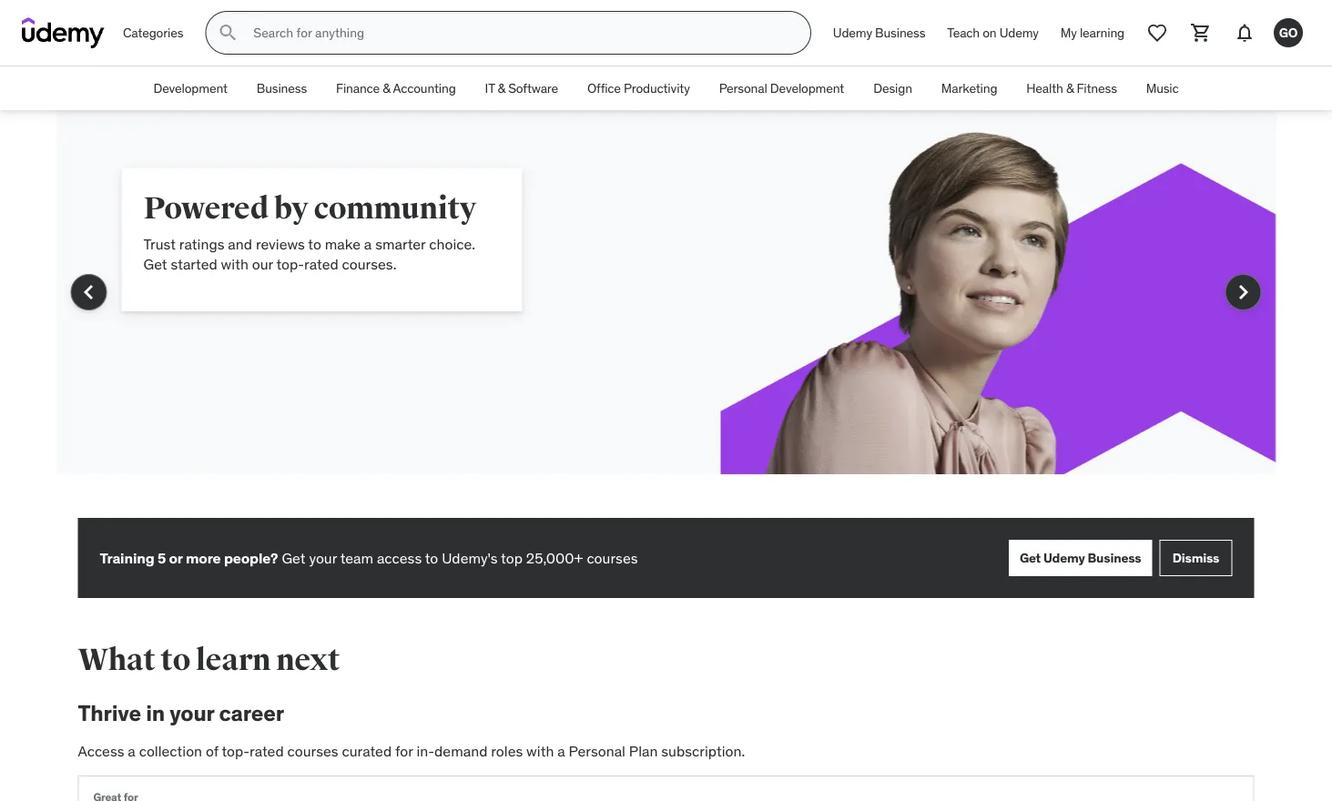 Task type: describe. For each thing, give the bounding box(es) containing it.
0 vertical spatial your
[[309, 548, 337, 567]]

ratings
[[179, 234, 224, 253]]

finance & accounting
[[336, 80, 456, 96]]

submit search image
[[217, 22, 239, 44]]

teach on udemy link
[[936, 11, 1050, 55]]

by
[[274, 189, 308, 227]]

powered by community trust ratings and reviews to make a smarter choice. get started with our top-rated courses.
[[143, 189, 476, 274]]

with inside thrive in your career element
[[526, 741, 554, 760]]

of
[[206, 741, 218, 760]]

udemy inside 'teach on udemy' link
[[1000, 24, 1039, 41]]

Search for anything text field
[[250, 17, 788, 48]]

get udemy business
[[1020, 550, 1141, 566]]

access a collection of top-rated courses curated for in-demand roles with a personal plan subscription.
[[78, 741, 745, 760]]

1 development from the left
[[153, 80, 228, 96]]

roles
[[491, 741, 523, 760]]

accounting
[[393, 80, 456, 96]]

our
[[252, 255, 273, 274]]

for
[[395, 741, 413, 760]]

what to learn next
[[78, 641, 340, 679]]

get inside get udemy business link
[[1020, 550, 1041, 566]]

udemy inside get udemy business link
[[1043, 550, 1085, 566]]

demand
[[434, 741, 488, 760]]

my
[[1061, 24, 1077, 41]]

people?
[[224, 548, 278, 567]]

business inside udemy business link
[[875, 24, 925, 41]]

what
[[78, 641, 155, 679]]

my learning link
[[1050, 11, 1135, 55]]

personal inside thrive in your career element
[[569, 741, 626, 760]]

collection
[[139, 741, 202, 760]]

it & software
[[485, 80, 558, 96]]

personal development link
[[704, 66, 859, 110]]

notifications image
[[1234, 22, 1256, 44]]

shopping cart with 0 items image
[[1190, 22, 1212, 44]]

teach on udemy
[[947, 24, 1039, 41]]

finance
[[336, 80, 380, 96]]

2 vertical spatial to
[[161, 641, 190, 679]]

my learning
[[1061, 24, 1125, 41]]

access
[[78, 741, 124, 760]]

previous image
[[74, 278, 103, 307]]

1 vertical spatial your
[[170, 699, 214, 727]]

1 horizontal spatial courses
[[587, 548, 638, 567]]

courses.
[[342, 255, 397, 274]]

0 horizontal spatial a
[[128, 741, 136, 760]]

& for software
[[498, 80, 505, 96]]

health
[[1027, 80, 1063, 96]]

team
[[340, 548, 373, 567]]

1 horizontal spatial get
[[282, 548, 306, 567]]

udemy business
[[833, 24, 925, 41]]

business link
[[242, 66, 321, 110]]

udemy image
[[22, 17, 105, 48]]

personal development
[[719, 80, 844, 96]]

& for fitness
[[1066, 80, 1074, 96]]

udemy's
[[442, 548, 498, 567]]

categories button
[[112, 11, 194, 55]]

rated inside powered by community trust ratings and reviews to make a smarter choice. get started with our top-rated courses.
[[304, 255, 338, 274]]

choice.
[[429, 234, 475, 253]]

go link
[[1267, 11, 1310, 55]]

training 5 or more people? get your team access to udemy's top 25,000+ courses
[[100, 548, 638, 567]]

fitness
[[1077, 80, 1117, 96]]



Task type: locate. For each thing, give the bounding box(es) containing it.
1 vertical spatial business
[[257, 80, 307, 96]]

1 vertical spatial personal
[[569, 741, 626, 760]]

go
[[1279, 24, 1298, 41]]

a up courses.
[[364, 234, 372, 253]]

a
[[364, 234, 372, 253], [128, 741, 136, 760], [557, 741, 565, 760]]

courses
[[587, 548, 638, 567], [287, 741, 338, 760]]

1 horizontal spatial your
[[309, 548, 337, 567]]

personal left plan
[[569, 741, 626, 760]]

music
[[1146, 80, 1179, 96]]

with right roles
[[526, 741, 554, 760]]

development inside "link"
[[770, 80, 844, 96]]

courses left curated
[[287, 741, 338, 760]]

in
[[146, 699, 165, 727]]

powered
[[143, 189, 269, 227]]

personal
[[719, 80, 767, 96], [569, 741, 626, 760]]

and
[[228, 234, 252, 253]]

personal inside personal development "link"
[[719, 80, 767, 96]]

0 horizontal spatial top-
[[222, 741, 250, 760]]

or
[[169, 548, 183, 567]]

2 vertical spatial business
[[1088, 550, 1141, 566]]

with
[[221, 255, 248, 274], [526, 741, 554, 760]]

finance & accounting link
[[321, 66, 470, 110]]

3 & from the left
[[1066, 80, 1074, 96]]

it
[[485, 80, 495, 96]]

1 & from the left
[[383, 80, 390, 96]]

to right access
[[425, 548, 438, 567]]

courses inside thrive in your career element
[[287, 741, 338, 760]]

wishlist image
[[1146, 22, 1168, 44]]

0 vertical spatial business
[[875, 24, 925, 41]]

make
[[325, 234, 361, 253]]

0 horizontal spatial &
[[383, 80, 390, 96]]

0 horizontal spatial development
[[153, 80, 228, 96]]

1 horizontal spatial a
[[364, 234, 372, 253]]

dismiss button
[[1160, 540, 1232, 576]]

0 vertical spatial top-
[[276, 255, 304, 274]]

development left design
[[770, 80, 844, 96]]

0 horizontal spatial udemy
[[833, 24, 872, 41]]

0 horizontal spatial to
[[161, 641, 190, 679]]

office productivity
[[587, 80, 690, 96]]

top- right 'of'
[[222, 741, 250, 760]]

2 development from the left
[[770, 80, 844, 96]]

0 vertical spatial with
[[221, 255, 248, 274]]

development down categories dropdown button
[[153, 80, 228, 96]]

to
[[308, 234, 321, 253], [425, 548, 438, 567], [161, 641, 190, 679]]

2 horizontal spatial get
[[1020, 550, 1041, 566]]

business left dismiss
[[1088, 550, 1141, 566]]

your left 'team'
[[309, 548, 337, 567]]

learning
[[1080, 24, 1125, 41]]

0 horizontal spatial get
[[143, 255, 167, 274]]

0 horizontal spatial with
[[221, 255, 248, 274]]

your right the "in"
[[170, 699, 214, 727]]

business left finance
[[257, 80, 307, 96]]

1 horizontal spatial udemy
[[1000, 24, 1039, 41]]

2 horizontal spatial udemy
[[1043, 550, 1085, 566]]

1 vertical spatial with
[[526, 741, 554, 760]]

& inside 'link'
[[383, 80, 390, 96]]

1 vertical spatial rated
[[250, 741, 284, 760]]

smarter
[[375, 234, 426, 253]]

2 & from the left
[[498, 80, 505, 96]]

top- down reviews
[[276, 255, 304, 274]]

it & software link
[[470, 66, 573, 110]]

health & fitness link
[[1012, 66, 1132, 110]]

udemy
[[833, 24, 872, 41], [1000, 24, 1039, 41], [1043, 550, 1085, 566]]

2 horizontal spatial business
[[1088, 550, 1141, 566]]

started
[[171, 255, 217, 274]]

productivity
[[624, 80, 690, 96]]

marketing link
[[927, 66, 1012, 110]]

2 horizontal spatial a
[[557, 741, 565, 760]]

office productivity link
[[573, 66, 704, 110]]

development link
[[139, 66, 242, 110]]

teach
[[947, 24, 980, 41]]

subscription.
[[661, 741, 745, 760]]

on
[[983, 24, 997, 41]]

marketing
[[941, 80, 997, 96]]

thrive in your career
[[78, 699, 284, 727]]

in-
[[417, 741, 434, 760]]

to inside powered by community trust ratings and reviews to make a smarter choice. get started with our top-rated courses.
[[308, 234, 321, 253]]

2 horizontal spatial &
[[1066, 80, 1074, 96]]

25,000+
[[526, 548, 583, 567]]

rated down make
[[304, 255, 338, 274]]

courses right 25,000+
[[587, 548, 638, 567]]

software
[[508, 80, 558, 96]]

rated
[[304, 255, 338, 274], [250, 741, 284, 760]]

trust
[[143, 234, 176, 253]]

thrive in your career element
[[78, 699, 1254, 801]]

career
[[219, 699, 284, 727]]

learn
[[196, 641, 271, 679]]

next
[[276, 641, 340, 679]]

your
[[309, 548, 337, 567], [170, 699, 214, 727]]

1 horizontal spatial to
[[308, 234, 321, 253]]

1 vertical spatial top-
[[222, 741, 250, 760]]

0 horizontal spatial personal
[[569, 741, 626, 760]]

more
[[186, 548, 221, 567]]

curated
[[342, 741, 392, 760]]

carousel element
[[56, 110, 1276, 518]]

development
[[153, 80, 228, 96], [770, 80, 844, 96]]

top-
[[276, 255, 304, 274], [222, 741, 250, 760]]

business
[[875, 24, 925, 41], [257, 80, 307, 96], [1088, 550, 1141, 566]]

top- inside powered by community trust ratings and reviews to make a smarter choice. get started with our top-rated courses.
[[276, 255, 304, 274]]

reviews
[[256, 234, 305, 253]]

udemy business link
[[822, 11, 936, 55]]

0 horizontal spatial rated
[[250, 741, 284, 760]]

&
[[383, 80, 390, 96], [498, 80, 505, 96], [1066, 80, 1074, 96]]

business up design
[[875, 24, 925, 41]]

thrive
[[78, 699, 141, 727]]

to up the thrive in your career
[[161, 641, 190, 679]]

business inside business link
[[257, 80, 307, 96]]

music link
[[1132, 66, 1193, 110]]

rated down career
[[250, 741, 284, 760]]

0 vertical spatial courses
[[587, 548, 638, 567]]

0 horizontal spatial business
[[257, 80, 307, 96]]

& right it
[[498, 80, 505, 96]]

5
[[157, 548, 166, 567]]

1 vertical spatial courses
[[287, 741, 338, 760]]

health & fitness
[[1027, 80, 1117, 96]]

community
[[314, 189, 476, 227]]

& right finance
[[383, 80, 390, 96]]

top
[[501, 548, 523, 567]]

office
[[587, 80, 621, 96]]

0 horizontal spatial your
[[170, 699, 214, 727]]

2 horizontal spatial to
[[425, 548, 438, 567]]

& for accounting
[[383, 80, 390, 96]]

udemy inside udemy business link
[[833, 24, 872, 41]]

1 horizontal spatial personal
[[719, 80, 767, 96]]

design
[[873, 80, 912, 96]]

training
[[100, 548, 154, 567]]

a right roles
[[557, 741, 565, 760]]

0 vertical spatial personal
[[719, 80, 767, 96]]

& right health on the top right of the page
[[1066, 80, 1074, 96]]

1 vertical spatial to
[[425, 548, 438, 567]]

1 horizontal spatial rated
[[304, 255, 338, 274]]

access
[[377, 548, 422, 567]]

a inside powered by community trust ratings and reviews to make a smarter choice. get started with our top-rated courses.
[[364, 234, 372, 253]]

top- inside thrive in your career element
[[222, 741, 250, 760]]

1 horizontal spatial business
[[875, 24, 925, 41]]

1 horizontal spatial with
[[526, 741, 554, 760]]

1 horizontal spatial development
[[770, 80, 844, 96]]

dismiss
[[1173, 550, 1219, 566]]

0 vertical spatial rated
[[304, 255, 338, 274]]

1 horizontal spatial top-
[[276, 255, 304, 274]]

0 vertical spatial to
[[308, 234, 321, 253]]

design link
[[859, 66, 927, 110]]

personal right productivity
[[719, 80, 767, 96]]

rated inside thrive in your career element
[[250, 741, 284, 760]]

0 horizontal spatial courses
[[287, 741, 338, 760]]

get
[[143, 255, 167, 274], [282, 548, 306, 567], [1020, 550, 1041, 566]]

business inside get udemy business link
[[1088, 550, 1141, 566]]

a right access
[[128, 741, 136, 760]]

get inside powered by community trust ratings and reviews to make a smarter choice. get started with our top-rated courses.
[[143, 255, 167, 274]]

categories
[[123, 24, 183, 41]]

with inside powered by community trust ratings and reviews to make a smarter choice. get started with our top-rated courses.
[[221, 255, 248, 274]]

plan
[[629, 741, 658, 760]]

1 horizontal spatial &
[[498, 80, 505, 96]]

next image
[[1229, 278, 1258, 307]]

to left make
[[308, 234, 321, 253]]

get udemy business link
[[1009, 540, 1152, 576]]

with down and at the left of page
[[221, 255, 248, 274]]



Task type: vqa. For each thing, say whether or not it's contained in the screenshot.
alarm "Icon"
no



